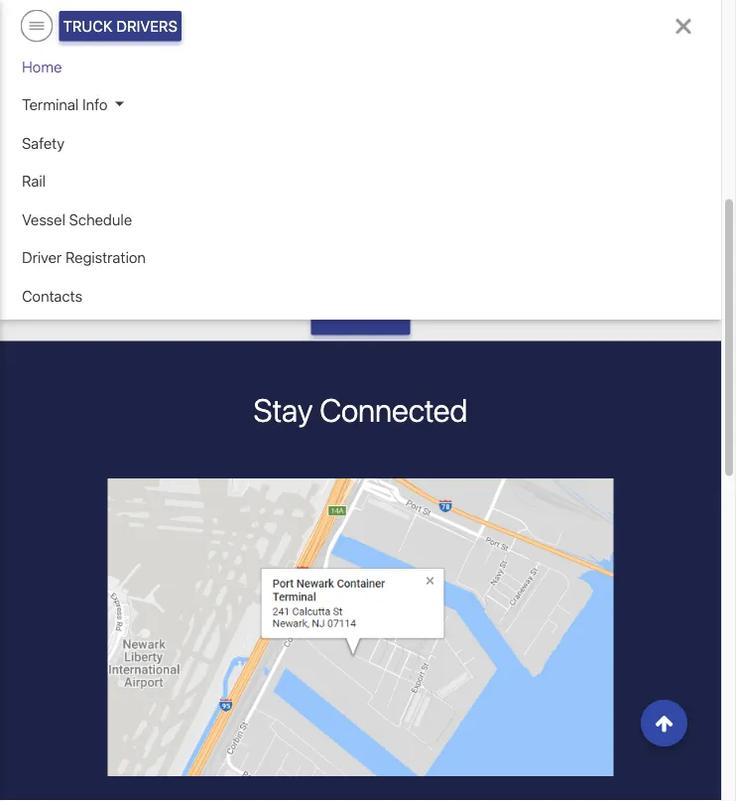 Task type: describe. For each thing, give the bounding box(es) containing it.
driver registration link
[[16, 238, 706, 276]]

registration
[[66, 249, 146, 266]]

schedule
[[69, 210, 132, 228]]

rail
[[22, 172, 46, 190]]

safety link
[[16, 124, 706, 162]]

Email Address text field
[[155, 98, 618, 134]]

contacts
[[22, 287, 83, 304]]

rail link
[[16, 162, 706, 200]]

Last Name * text field
[[155, 28, 618, 64]]

last
[[155, 43, 186, 62]]

terminal info link
[[16, 85, 706, 124]]

vessel schedule
[[22, 210, 132, 228]]

save
[[345, 305, 377, 320]]

terminal
[[22, 96, 79, 113]]

connected
[[320, 391, 468, 429]]

truck drivers
[[63, 17, 178, 35]]

info
[[83, 96, 108, 113]]

stay connected
[[254, 391, 468, 429]]

vessel
[[22, 210, 65, 228]]



Task type: vqa. For each thing, say whether or not it's contained in the screenshot.
Mobile Phone# * (ex: 3214560987)
no



Task type: locate. For each thing, give the bounding box(es) containing it.
driver registration
[[22, 249, 146, 266]]

vessel schedule link
[[16, 200, 706, 238]]

driver
[[22, 249, 62, 266]]

truck
[[63, 17, 113, 35]]

terminal info
[[22, 96, 108, 113]]

truck drivers link
[[59, 11, 182, 41]]

drivers
[[117, 17, 178, 35]]

last name *
[[155, 43, 244, 62]]

name
[[190, 43, 232, 62]]

safety
[[22, 134, 64, 151]]

*
[[236, 43, 244, 62]]

home
[[22, 58, 62, 75]]

stay
[[254, 391, 313, 429]]

home link
[[16, 47, 706, 85]]

contacts link
[[16, 276, 706, 315]]

save button
[[311, 289, 411, 335]]



